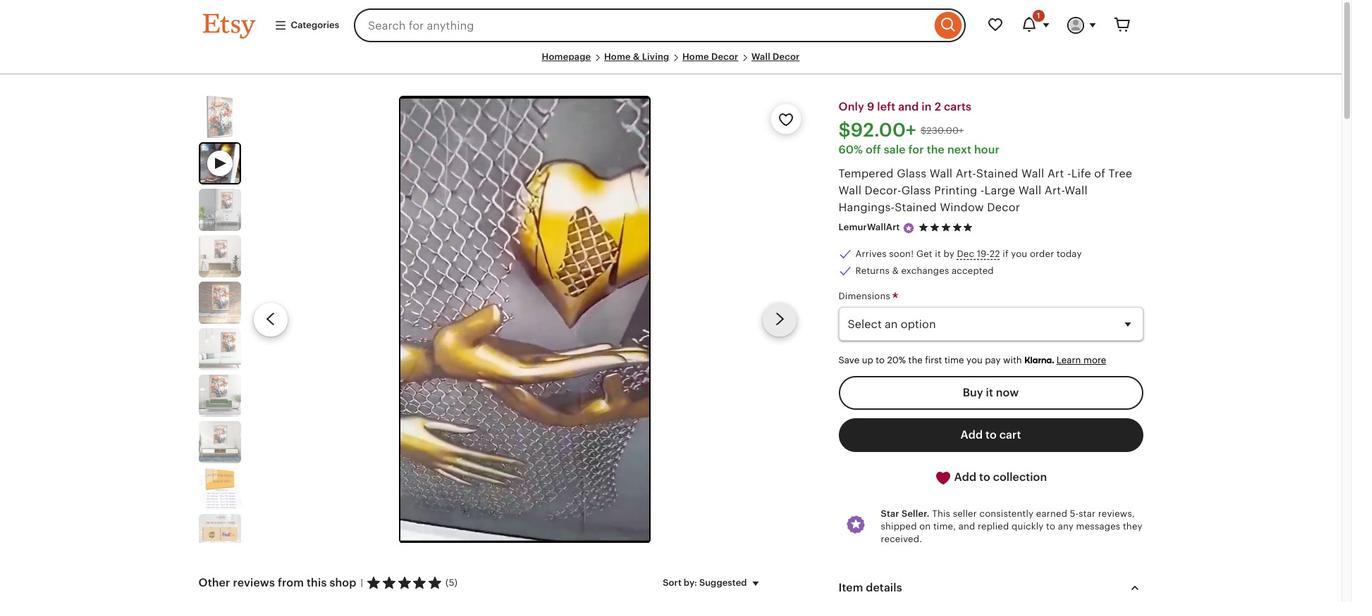 Task type: locate. For each thing, give the bounding box(es) containing it.
home
[[604, 51, 631, 62], [682, 51, 709, 62]]

to down earned
[[1046, 522, 1055, 532]]

klarna.
[[1024, 356, 1054, 366]]

1 vertical spatial -
[[981, 185, 985, 197]]

art-
[[956, 168, 976, 180], [1045, 185, 1065, 197]]

tempered glass wall art-stained wall art life of tree wall image 7 image
[[198, 422, 241, 464]]

this seller consistently earned 5-star reviews, shipped on time, and replied quickly to any messages they received.
[[881, 509, 1143, 545]]

tempered glass wall art-stained wall art life of tree wall image 6 image
[[198, 375, 241, 417]]

1 button
[[1012, 8, 1059, 42]]

menu bar
[[203, 51, 1139, 75]]

add to collection button
[[839, 461, 1143, 495]]

0 vertical spatial &
[[633, 51, 640, 62]]

add left cart
[[961, 429, 983, 441]]

buy
[[963, 387, 983, 399]]

it left by
[[935, 249, 941, 259]]

stained up 'star_seller' image
[[895, 202, 937, 214]]

1 horizontal spatial &
[[892, 266, 899, 276]]

1 horizontal spatial it
[[986, 387, 993, 399]]

glass up 'star_seller' image
[[902, 185, 931, 197]]

decor
[[711, 51, 738, 62], [773, 51, 800, 62], [987, 202, 1020, 214]]

you right if
[[1011, 249, 1027, 259]]

1 vertical spatial art-
[[1045, 185, 1065, 197]]

learn
[[1057, 356, 1081, 366]]

replied
[[978, 522, 1009, 532]]

shipped
[[881, 522, 917, 532]]

1 vertical spatial the
[[908, 356, 923, 366]]

&
[[633, 51, 640, 62], [892, 266, 899, 276]]

wall
[[751, 51, 770, 62], [930, 168, 953, 180], [1021, 168, 1044, 180], [839, 185, 862, 197], [1019, 185, 1042, 197], [1065, 185, 1088, 197]]

large
[[985, 185, 1015, 197]]

by
[[944, 249, 954, 259]]

0 vertical spatial and
[[898, 101, 919, 113]]

1 horizontal spatial you
[[1011, 249, 1027, 259]]

order
[[1030, 249, 1054, 259]]

wall decor link
[[751, 51, 800, 62]]

tempered
[[839, 168, 894, 180]]

received.
[[881, 534, 922, 545]]

60% off sale for the next hour
[[839, 144, 1000, 156]]

- right 'art'
[[1067, 168, 1071, 180]]

it right buy
[[986, 387, 993, 399]]

60%
[[839, 144, 863, 156]]

art- down 'art'
[[1045, 185, 1065, 197]]

today
[[1057, 249, 1082, 259]]

- up window
[[981, 185, 985, 197]]

home for home decor
[[682, 51, 709, 62]]

only 9 left and in 2 carts
[[839, 101, 972, 113]]

this
[[307, 578, 327, 590]]

save up to 20% the first time you pay with klarna. learn more
[[839, 356, 1106, 366]]

$92.00+ $230.00+
[[839, 120, 964, 141]]

up
[[862, 356, 873, 366]]

to left collection
[[979, 472, 990, 484]]

1 horizontal spatial and
[[959, 522, 975, 532]]

to inside add to collection button
[[979, 472, 990, 484]]

0 vertical spatial you
[[1011, 249, 1027, 259]]

0 vertical spatial it
[[935, 249, 941, 259]]

None search field
[[354, 8, 966, 42]]

2 horizontal spatial decor
[[987, 202, 1020, 214]]

0 horizontal spatial decor
[[711, 51, 738, 62]]

item details
[[839, 583, 902, 595]]

add up seller
[[954, 472, 977, 484]]

art- up printing on the right of page
[[956, 168, 976, 180]]

it
[[935, 249, 941, 259], [986, 387, 993, 399]]

and left in
[[898, 101, 919, 113]]

1 home from the left
[[604, 51, 631, 62]]

star
[[881, 509, 899, 519]]

tempered glass wall art-stained wall art life of tree wall image 2 image
[[198, 189, 241, 231]]

wall down life
[[1065, 185, 1088, 197]]

0 horizontal spatial art-
[[956, 168, 976, 180]]

1 vertical spatial add
[[954, 472, 977, 484]]

art
[[1048, 168, 1064, 180]]

1
[[1037, 11, 1040, 20]]

living
[[642, 51, 669, 62]]

0 horizontal spatial it
[[935, 249, 941, 259]]

the
[[927, 144, 945, 156], [908, 356, 923, 366]]

returns
[[856, 266, 890, 276]]

1 vertical spatial and
[[959, 522, 975, 532]]

sort
[[663, 578, 682, 589]]

1 vertical spatial it
[[986, 387, 993, 399]]

homepage link
[[542, 51, 591, 62]]

0 horizontal spatial &
[[633, 51, 640, 62]]

and
[[898, 101, 919, 113], [959, 522, 975, 532]]

& inside menu bar
[[633, 51, 640, 62]]

details
[[866, 583, 902, 595]]

seller.
[[902, 509, 930, 519]]

pay
[[985, 356, 1001, 366]]

returns & exchanges accepted
[[856, 266, 994, 276]]

item details button
[[826, 572, 1156, 603]]

arrives
[[856, 249, 887, 259]]

0 horizontal spatial home
[[604, 51, 631, 62]]

0 horizontal spatial stained
[[895, 202, 937, 214]]

wall right large
[[1019, 185, 1042, 197]]

it inside button
[[986, 387, 993, 399]]

& right returns
[[892, 266, 899, 276]]

add for add to collection
[[954, 472, 977, 484]]

life
[[1071, 168, 1091, 180]]

lemurwallart
[[839, 222, 900, 233]]

1 vertical spatial &
[[892, 266, 899, 276]]

home left living
[[604, 51, 631, 62]]

0 vertical spatial art-
[[956, 168, 976, 180]]

the right the for in the top of the page
[[927, 144, 945, 156]]

wall right home decor link
[[751, 51, 770, 62]]

seller
[[953, 509, 977, 519]]

wall up printing on the right of page
[[930, 168, 953, 180]]

to inside this seller consistently earned 5-star reviews, shipped on time, and replied quickly to any messages they received.
[[1046, 522, 1055, 532]]

-
[[1067, 168, 1071, 180], [981, 185, 985, 197]]

and inside this seller consistently earned 5-star reviews, shipped on time, and replied quickly to any messages they received.
[[959, 522, 975, 532]]

& for home
[[633, 51, 640, 62]]

you left the pay
[[967, 356, 983, 366]]

decor inside tempered glass wall art-stained wall art -life of tree wall decor-glass printing -large wall art-wall hangings-stained window decor
[[987, 202, 1020, 214]]

on
[[919, 522, 931, 532]]

time,
[[933, 522, 956, 532]]

star seller.
[[881, 509, 930, 519]]

0 vertical spatial the
[[927, 144, 945, 156]]

add for add to cart
[[961, 429, 983, 441]]

dimensions
[[839, 291, 893, 302]]

0 horizontal spatial the
[[908, 356, 923, 366]]

add
[[961, 429, 983, 441], [954, 472, 977, 484]]

1 vertical spatial stained
[[895, 202, 937, 214]]

2 home from the left
[[682, 51, 709, 62]]

hangings-
[[839, 202, 895, 214]]

1 horizontal spatial the
[[927, 144, 945, 156]]

1 horizontal spatial -
[[1067, 168, 1071, 180]]

0 horizontal spatial you
[[967, 356, 983, 366]]

if
[[1003, 249, 1009, 259]]

glass down the for in the top of the page
[[897, 168, 927, 180]]

0 vertical spatial add
[[961, 429, 983, 441]]

to
[[876, 356, 885, 366], [986, 429, 997, 441], [979, 472, 990, 484], [1046, 522, 1055, 532]]

0 vertical spatial stained
[[976, 168, 1018, 180]]

exchanges
[[901, 266, 949, 276]]

cart
[[999, 429, 1021, 441]]

1 horizontal spatial decor
[[773, 51, 800, 62]]

stained
[[976, 168, 1018, 180], [895, 202, 937, 214]]

19-
[[977, 249, 990, 259]]

printing
[[934, 185, 977, 197]]

to left cart
[[986, 429, 997, 441]]

home right living
[[682, 51, 709, 62]]

any
[[1058, 522, 1074, 532]]

$230.00+
[[921, 125, 964, 136]]

glass
[[897, 168, 927, 180], [902, 185, 931, 197]]

& left living
[[633, 51, 640, 62]]

stained up large
[[976, 168, 1018, 180]]

the left first
[[908, 356, 923, 366]]

in
[[922, 101, 932, 113]]

and down seller
[[959, 522, 975, 532]]

soon! get
[[889, 249, 933, 259]]

1 horizontal spatial home
[[682, 51, 709, 62]]



Task type: vqa. For each thing, say whether or not it's contained in the screenshot.
the right 6,140
no



Task type: describe. For each thing, give the bounding box(es) containing it.
homepage
[[542, 51, 591, 62]]

tempered glass wall art-stained wall art life of tree wall image 5 image
[[198, 329, 241, 371]]

decor for home decor
[[711, 51, 738, 62]]

decor for wall decor
[[773, 51, 800, 62]]

consistently
[[980, 509, 1034, 519]]

categories
[[291, 20, 339, 30]]

collection
[[993, 472, 1047, 484]]

wall left 'art'
[[1021, 168, 1044, 180]]

home & living
[[604, 51, 669, 62]]

(5)
[[446, 578, 458, 588]]

add to cart
[[961, 429, 1021, 441]]

arrives soon! get it by dec 19-22 if you order today
[[856, 249, 1082, 259]]

0 horizontal spatial and
[[898, 101, 919, 113]]

save
[[839, 356, 860, 366]]

reviews,
[[1098, 509, 1135, 519]]

this
[[932, 509, 950, 519]]

of
[[1094, 168, 1106, 180]]

time
[[945, 356, 964, 366]]

add to collection
[[952, 472, 1047, 484]]

next
[[947, 144, 971, 156]]

categories banner
[[177, 0, 1164, 51]]

9
[[867, 101, 874, 113]]

1 vertical spatial glass
[[902, 185, 931, 197]]

carts
[[944, 101, 972, 113]]

window
[[940, 202, 984, 214]]

the for 20%
[[908, 356, 923, 366]]

menu bar containing homepage
[[203, 51, 1139, 75]]

Search for anything text field
[[354, 8, 931, 42]]

other reviews from this shop |
[[198, 578, 363, 590]]

learn more button
[[1057, 356, 1106, 366]]

accepted
[[952, 266, 994, 276]]

they
[[1123, 522, 1143, 532]]

with
[[1003, 356, 1022, 366]]

0 horizontal spatial -
[[981, 185, 985, 197]]

other
[[198, 578, 230, 590]]

tree
[[1109, 168, 1132, 180]]

to inside add to cart button
[[986, 429, 997, 441]]

earned
[[1036, 509, 1067, 519]]

2
[[935, 101, 941, 113]]

to right up
[[876, 356, 885, 366]]

now
[[996, 387, 1019, 399]]

quickly
[[1012, 522, 1044, 532]]

home decor
[[682, 51, 738, 62]]

none search field inside categories banner
[[354, 8, 966, 42]]

tempered glass wall art-stained wall art life of tree wall image 1 image
[[198, 96, 241, 138]]

1 horizontal spatial art-
[[1045, 185, 1065, 197]]

for
[[909, 144, 924, 156]]

tempered glass wall art-stained wall art life of tree wall image 3 image
[[198, 236, 241, 278]]

5-
[[1070, 509, 1079, 519]]

home for home & living
[[604, 51, 631, 62]]

star
[[1079, 509, 1096, 519]]

product video element
[[399, 96, 651, 544]]

1 horizontal spatial stained
[[976, 168, 1018, 180]]

star_seller image
[[903, 222, 915, 235]]

more
[[1084, 356, 1106, 366]]

$92.00+
[[839, 120, 916, 141]]

buy it now button
[[839, 376, 1143, 410]]

only
[[839, 101, 864, 113]]

0 vertical spatial -
[[1067, 168, 1071, 180]]

tempered glass wall art-stained wall art -life of tree wall decor-glass printing -large wall art-wall hangings-stained window decor
[[839, 168, 1132, 214]]

tempered glass wall art-stained wall art life of tree wall image 4 image
[[198, 282, 241, 324]]

lemurwallart link
[[839, 222, 900, 233]]

|
[[361, 578, 363, 589]]

off
[[866, 144, 881, 156]]

categories button
[[263, 13, 350, 38]]

sort by: suggested
[[663, 578, 747, 589]]

& for returns
[[892, 266, 899, 276]]

sort by: suggested button
[[652, 569, 774, 599]]

shop
[[330, 578, 356, 590]]

add to cart button
[[839, 419, 1143, 453]]

by:
[[684, 578, 697, 589]]

1 vertical spatial you
[[967, 356, 983, 366]]

20%
[[887, 356, 906, 366]]

decor-
[[865, 185, 902, 197]]

tempered glass wall art-stained wall art life of tree wall image 9 image
[[198, 515, 241, 557]]

left
[[877, 101, 896, 113]]

first
[[925, 356, 942, 366]]

0 vertical spatial glass
[[897, 168, 927, 180]]

item
[[839, 583, 863, 595]]

reviews
[[233, 578, 275, 590]]

wall down the tempered
[[839, 185, 862, 197]]

home & living link
[[604, 51, 669, 62]]

wall decor
[[751, 51, 800, 62]]

home decor link
[[682, 51, 738, 62]]

from
[[278, 578, 304, 590]]

22
[[990, 249, 1000, 259]]

tempered glass wall art-stained wall art life of tree wall image 8 image
[[198, 468, 241, 511]]

sale
[[884, 144, 906, 156]]

hour
[[974, 144, 1000, 156]]

messages
[[1076, 522, 1121, 532]]

the for for
[[927, 144, 945, 156]]



